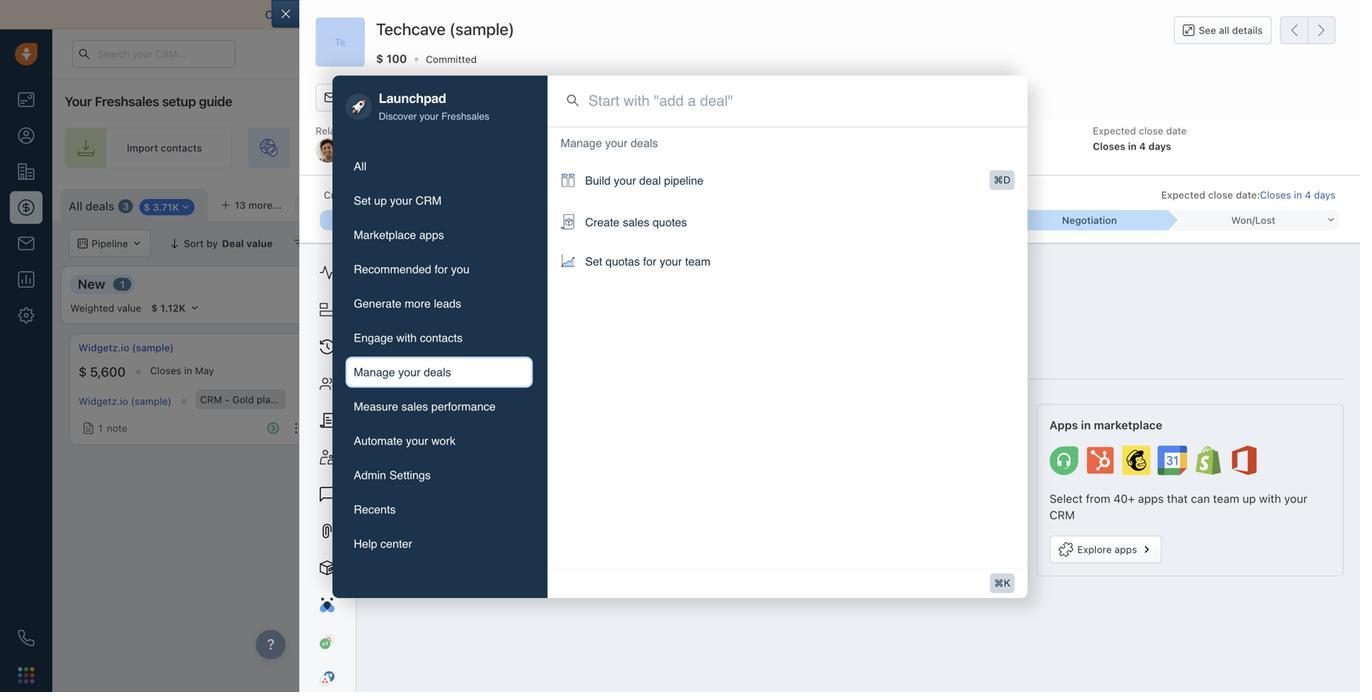 Task type: describe. For each thing, give the bounding box(es) containing it.
negotiation
[[1062, 215, 1117, 226]]

techcave inside related account techcave (sample)
[[575, 141, 620, 152]]

connect
[[265, 8, 311, 21]]

ago
[[402, 191, 416, 200]]

explore
[[1078, 545, 1112, 556]]

add deal
[[1303, 197, 1344, 209]]

(sample) down 3,200
[[1161, 396, 1201, 407]]

deliverability
[[446, 8, 515, 21]]

press-command-k-to-open-and-close element
[[990, 574, 1015, 594]]

related contact
[[316, 125, 389, 137]]

negotiation link
[[1000, 210, 1170, 231]]

list of options list box
[[548, 127, 1028, 281]]

measure sales performance
[[354, 400, 496, 413]]

in left may
[[184, 365, 192, 377]]

work
[[432, 435, 456, 448]]

container_wx8msf4aqz5i3rn1 image inside 1 filter applied button
[[294, 238, 306, 250]]

1 vertical spatial $ 100
[[344, 365, 378, 380]]

d
[[1004, 175, 1011, 186]]

deal for add deal
[[1324, 197, 1344, 209]]

your for your trial ends in 21 days
[[922, 48, 942, 59]]

to
[[386, 8, 397, 21]]

closes down engage with contacts on the top of page
[[403, 365, 434, 377]]

and inside quotas and forecasting link
[[1178, 238, 1196, 249]]

0 horizontal spatial freshsales
[[95, 94, 159, 109]]

created: a month ago
[[324, 189, 416, 201]]

phone element
[[10, 623, 43, 655]]

apps inside button
[[419, 229, 444, 242]]

engage with contacts
[[354, 332, 463, 345]]

generate more leads button
[[346, 288, 533, 319]]

demo
[[860, 277, 896, 292]]

apps inside button
[[1115, 545, 1138, 556]]

and inside the 'create quotes and proposals based on the deals in your crm'
[[464, 493, 483, 506]]

monthly for 5,600
[[279, 394, 316, 406]]

sales up import deals group
[[1203, 142, 1228, 154]]

on
[[577, 493, 590, 506]]

deals inside import deals button
[[1211, 197, 1236, 209]]

all deals 3
[[69, 200, 129, 213]]

1 down $ 3,200
[[1134, 423, 1139, 435]]

expected for expected close date
[[1093, 125, 1137, 137]]

all button
[[346, 151, 533, 182]]

1 horizontal spatial and
[[518, 8, 538, 21]]

set up your sales pipeline link
[[1084, 128, 1297, 169]]

with inside engage with contacts button
[[397, 332, 417, 345]]

0 horizontal spatial days
[[1010, 48, 1030, 59]]

deal for all deal owners
[[433, 238, 453, 250]]

monthly for 3,200
[[1309, 394, 1346, 406]]

see all details button
[[1175, 16, 1272, 44]]

$ for techcave (sample)
[[1114, 365, 1123, 380]]

1 acme inc (sample) link from the top
[[344, 341, 432, 355]]

1 note for container_wx8msf4aqz5i3rn1 icon under $ 3,200
[[1134, 423, 1163, 435]]

4 for expected close date closes in 4 days
[[1140, 141, 1146, 152]]

quotas
[[606, 255, 640, 268]]

quotes inside list of options list box
[[653, 216, 687, 229]]

0 vertical spatial contacts
[[161, 142, 202, 154]]

deals inside manage your deals heading
[[631, 137, 658, 150]]

deal inside list of options list box
[[640, 174, 661, 187]]

0 for demo
[[911, 279, 917, 290]]

a
[[367, 191, 372, 200]]

2 widgetz.io from the top
[[79, 396, 128, 407]]

- for $ 3,200
[[1255, 394, 1259, 406]]

100 inside 'techcave (sample)' dialog
[[387, 52, 407, 65]]

apps inside select from 40+ apps that can team up with your crm
[[1138, 493, 1164, 506]]

jira
[[424, 315, 441, 326]]

13 more...
[[235, 200, 282, 211]]

your trial ends in 21 days
[[922, 48, 1030, 59]]

create sales sequence
[[931, 142, 1038, 154]]

set for set quotas for your team
[[585, 255, 603, 268]]

create quotes and proposals based on the deals in your crm
[[386, 493, 654, 523]]

in left mar
[[437, 365, 445, 377]]

sales for performance
[[402, 400, 428, 413]]

(sample) up closes in may
[[132, 342, 174, 354]]

phone image
[[18, 631, 34, 647]]

in inside the 'create quotes and proposals based on the deals in your crm'
[[645, 493, 654, 506]]

launchpad
[[379, 91, 446, 106]]

in left "add"
[[1294, 189, 1303, 201]]

2 inc from the top
[[373, 394, 387, 406]]

apps down qualification link
[[516, 260, 549, 278]]

manage your deals for list of options list box
[[561, 137, 658, 150]]

your freshsales setup guide
[[65, 94, 232, 109]]

automate
[[354, 435, 403, 448]]

all for deals
[[69, 200, 82, 213]]

from
[[1086, 493, 1111, 506]]

contacts inside button
[[420, 332, 463, 345]]

crm inside the 'create quotes and proposals based on the deals in your crm'
[[412, 509, 438, 523]]

management for quote
[[423, 419, 495, 432]]

manage your deals for manage your deals "button"
[[354, 366, 451, 379]]

sync
[[616, 8, 642, 21]]

note for container_wx8msf4aqz5i3rn1 icon under $ 3,200
[[1143, 423, 1163, 435]]

⌘ k
[[994, 578, 1011, 590]]

techcave (sample) dialog
[[272, 0, 1361, 693]]

leads inside button
[[434, 297, 461, 310]]

note for container_wx8msf4aqz5i3rn1 icon below $ 5,600
[[107, 423, 127, 435]]

your inside launchpad discover your freshsales
[[420, 111, 439, 122]]

discovery
[[607, 277, 669, 292]]

recommended for you button
[[346, 254, 533, 285]]

⌘ for ⌘ d
[[994, 175, 1004, 186]]

1 widgetz.io from the top
[[79, 342, 129, 354]]

1 vertical spatial techcave (sample)
[[1114, 396, 1201, 407]]

your inside heading
[[605, 137, 628, 150]]

quote management apps
[[386, 419, 525, 432]]

crm inside "set up your crm" button
[[416, 194, 442, 207]]

deals inside the 'create quotes and proposals based on the deals in your crm'
[[613, 493, 641, 506]]

0 for discovery
[[683, 279, 690, 290]]

sales for sales activities
[[699, 92, 724, 104]]

(sample) up committed
[[450, 19, 515, 38]]

import contacts
[[127, 142, 202, 154]]

1 acme from the top
[[344, 342, 371, 354]]

expected for expected close date:
[[1162, 189, 1206, 201]]

build your deal pipeline
[[585, 174, 704, 187]]

admin settings
[[354, 469, 431, 482]]

⌘ o
[[299, 200, 318, 211]]

meeting
[[620, 92, 657, 104]]

1 filter applied button
[[283, 230, 390, 258]]

$ 100 inside 'techcave (sample)' dialog
[[376, 52, 407, 65]]

quote
[[386, 419, 420, 432]]

recents
[[354, 503, 396, 517]]

container_wx8msf4aqz5i3rn1 image down $ 5,600
[[83, 423, 94, 435]]

freshsales inside launchpad discover your freshsales
[[442, 111, 490, 122]]

generate
[[354, 297, 402, 310]]

your inside button
[[390, 194, 412, 207]]

set up your crm button
[[346, 185, 533, 216]]

k
[[1004, 578, 1011, 590]]

engage
[[354, 332, 393, 345]]

apps in marketplace
[[1050, 419, 1163, 432]]

(sample) down closes in may
[[131, 396, 172, 407]]

techcave (sample) inside dialog
[[376, 19, 515, 38]]

project
[[373, 260, 421, 278]]

1 acme inc (sample) from the top
[[344, 342, 432, 354]]

lost
[[1256, 215, 1276, 226]]

0 vertical spatial all
[[354, 160, 367, 173]]

$ inside 'techcave (sample)' dialog
[[376, 52, 384, 65]]

related account techcave (sample)
[[575, 125, 666, 152]]

generate more leads
[[354, 297, 461, 310]]

your inside "link"
[[550, 142, 571, 154]]

5,600
[[90, 365, 126, 380]]

2 acme inc (sample) link from the top
[[344, 394, 430, 406]]

more
[[405, 297, 431, 310]]

explore apps
[[1078, 545, 1138, 556]]

meeting button
[[595, 84, 666, 112]]

(sample) up automate
[[319, 394, 360, 406]]

⌘ for ⌘ k
[[994, 578, 1004, 590]]

40+
[[1114, 493, 1135, 506]]

marketplace
[[1094, 419, 1163, 432]]

won
[[1232, 215, 1253, 226]]

for inside button
[[435, 263, 448, 276]]

website
[[349, 142, 386, 154]]

up for set up your crm
[[374, 194, 387, 207]]

closes up lost
[[1261, 189, 1292, 201]]

call
[[407, 92, 424, 104]]

details
[[1233, 25, 1263, 36]]

Start with "add a deal" field
[[589, 90, 1008, 111]]

1 filter applied
[[312, 238, 379, 250]]

the
[[593, 493, 610, 506]]

1 widgetz.io (sample) from the top
[[79, 342, 174, 354]]

add deal button
[[1281, 189, 1352, 217]]

tab list containing all
[[346, 151, 533, 560]]

2 horizontal spatial techcave
[[1114, 396, 1158, 407]]

build
[[585, 174, 611, 187]]

no
[[459, 394, 472, 406]]

project management apps
[[373, 260, 549, 278]]

up for set up your sales pipeline
[[1165, 142, 1177, 154]]

invite
[[522, 142, 547, 154]]

apps down products
[[498, 419, 525, 432]]

for inside list of options list box
[[643, 255, 657, 268]]

in right apps
[[1081, 419, 1091, 432]]

that
[[1167, 493, 1188, 506]]

1 right new
[[120, 279, 125, 290]]

enable
[[541, 8, 577, 21]]

related for related contact
[[316, 125, 351, 137]]

admin
[[354, 469, 386, 482]]

forecasting
[[1199, 238, 1254, 249]]

of
[[645, 8, 656, 21]]

manage for manage your deals "button"
[[354, 366, 395, 379]]

Search your CRM... text field
[[72, 40, 236, 68]]

2 acme from the top
[[344, 394, 370, 406]]

sequence
[[993, 142, 1038, 154]]

set quotas for your team
[[585, 255, 711, 268]]

automate your work button
[[346, 426, 533, 457]]

management for project
[[424, 260, 513, 278]]

see all details
[[1199, 25, 1263, 36]]

filter
[[319, 238, 342, 250]]

view
[[395, 545, 417, 556]]

1 horizontal spatial pipeline
[[1230, 142, 1268, 154]]



Task type: locate. For each thing, give the bounding box(es) containing it.
ends
[[964, 48, 985, 59]]

pipeline inside list of options list box
[[664, 174, 704, 187]]

1 left filter on the left
[[312, 238, 317, 250]]

widgetz.io (sample) link down 5,600
[[79, 396, 172, 407]]

$ up crm - gold plan monthly (sample)
[[344, 365, 353, 380]]

create for create quotes and proposals based on the deals in your crm
[[386, 493, 421, 506]]

0 horizontal spatial close
[[1139, 125, 1164, 137]]

your
[[922, 48, 942, 59], [65, 94, 92, 109]]

deal right "add"
[[1324, 197, 1344, 209]]

email button
[[316, 84, 374, 112]]

1 horizontal spatial 100
[[387, 52, 407, 65]]

sales up quote
[[402, 400, 428, 413]]

1 horizontal spatial techcave (sample)
[[1114, 396, 1201, 407]]

1 1 note from the left
[[98, 423, 127, 435]]

sales left 'owner'
[[834, 125, 859, 137]]

related inside related account techcave (sample)
[[575, 125, 610, 137]]

apps down "set up your crm" button
[[419, 229, 444, 242]]

bring in website leads
[[310, 142, 414, 154]]

freshsales up import contacts link
[[95, 94, 159, 109]]

1 horizontal spatial quotes
[[653, 216, 687, 229]]

acme inc (sample)
[[344, 342, 432, 354], [344, 394, 430, 406]]

help center
[[354, 538, 412, 551]]

import deals
[[1177, 197, 1236, 209]]

0 vertical spatial deal
[[640, 174, 661, 187]]

2 monthly from the left
[[1309, 394, 1346, 406]]

0 right demo
[[911, 279, 917, 290]]

0 horizontal spatial techcave (sample)
[[376, 19, 515, 38]]

apps inside button
[[420, 545, 443, 556]]

measure
[[354, 400, 398, 413]]

pipeline up expected close date: closes in 4 days
[[1230, 142, 1268, 154]]

connect your mailbox link
[[265, 8, 386, 21]]

1 down $ 5,600
[[98, 423, 103, 435]]

set inside "set up your crm" button
[[354, 194, 371, 207]]

0 horizontal spatial team
[[574, 142, 597, 154]]

for up discovery
[[643, 255, 657, 268]]

2 horizontal spatial days
[[1314, 189, 1336, 201]]

pipeline up create sales quotes
[[664, 174, 704, 187]]

1 horizontal spatial deal
[[640, 174, 661, 187]]

1 vertical spatial management
[[423, 419, 495, 432]]

sales left "sequence"
[[965, 142, 990, 154]]

apps
[[1050, 419, 1078, 432]]

expected down set up your sales pipeline link
[[1162, 189, 1206, 201]]

help center button
[[346, 529, 533, 560]]

1 horizontal spatial monthly
[[1309, 394, 1346, 406]]

crm inside select from 40+ apps that can team up with your crm
[[1050, 509, 1075, 523]]

team inside list of options list box
[[685, 255, 711, 268]]

0 vertical spatial sales
[[699, 92, 724, 104]]

$ for acme inc (sample)
[[344, 365, 353, 380]]

1 horizontal spatial all
[[354, 160, 367, 173]]

in inside expected close date closes in 4 days
[[1128, 141, 1137, 152]]

2 vertical spatial set
[[585, 255, 603, 268]]

1 widgetz.io (sample) link from the top
[[79, 341, 174, 355]]

sales activities button
[[674, 84, 801, 112], [674, 84, 793, 112]]

expected close date closes in 4 days
[[1093, 125, 1187, 152]]

view apps
[[395, 545, 443, 556]]

0 vertical spatial quotes
[[653, 216, 687, 229]]

widgetz.io (sample) link up 5,600
[[79, 341, 174, 355]]

1 vertical spatial up
[[374, 194, 387, 207]]

3,200
[[1126, 365, 1161, 380]]

$ 100 up call button
[[376, 52, 407, 65]]

deals
[[631, 137, 658, 150], [631, 137, 658, 150], [1211, 197, 1236, 209], [85, 200, 114, 213], [424, 366, 451, 379], [613, 493, 641, 506]]

1 related from the left
[[316, 125, 351, 137]]

manage
[[561, 137, 602, 150], [561, 137, 602, 150], [354, 366, 395, 379]]

expected
[[1093, 125, 1137, 137], [1162, 189, 1206, 201]]

0 vertical spatial techcave (sample)
[[376, 19, 515, 38]]

connect your mailbox to improve deliverability and enable 2-way sync of email conversations.
[[265, 8, 770, 21]]

discover
[[379, 111, 417, 122]]

your inside button
[[406, 435, 428, 448]]

4 inside expected close date closes in 4 days
[[1140, 141, 1146, 152]]

2 widgetz.io (sample) link from the top
[[79, 396, 172, 407]]

1 vertical spatial widgetz.io
[[79, 396, 128, 407]]

can
[[1191, 493, 1210, 506]]

0 horizontal spatial plan
[[257, 394, 276, 406]]

13 more... button
[[212, 194, 291, 217]]

inc up quote
[[373, 394, 387, 406]]

1 horizontal spatial related
[[575, 125, 610, 137]]

1 vertical spatial pipeline
[[664, 174, 704, 187]]

sales for sequence
[[965, 142, 990, 154]]

all deal owners button
[[390, 230, 501, 258]]

1 vertical spatial acme
[[344, 394, 370, 406]]

2 vertical spatial team
[[1214, 493, 1240, 506]]

0 horizontal spatial pipeline
[[664, 174, 704, 187]]

import inside button
[[1177, 197, 1208, 209]]

closes up negotiation
[[1093, 141, 1126, 152]]

0 horizontal spatial techcave
[[376, 19, 446, 38]]

create down settings
[[386, 493, 421, 506]]

2 related from the left
[[575, 125, 610, 137]]

0 horizontal spatial with
[[397, 332, 417, 345]]

2 gold from the left
[[1262, 394, 1284, 406]]

100 down engage
[[356, 365, 378, 380]]

may
[[195, 365, 214, 377]]

manage your deals heading inside list of options list box
[[561, 135, 658, 151]]

2 1 note from the left
[[1134, 423, 1163, 435]]

sales activities
[[699, 92, 768, 104]]

0 vertical spatial import
[[127, 142, 158, 154]]

monthly left "measure"
[[279, 394, 316, 406]]

invite your team
[[522, 142, 597, 154]]

1 vertical spatial all
[[69, 200, 82, 213]]

up right a
[[374, 194, 387, 207]]

in right bring
[[338, 142, 346, 154]]

1 vertical spatial import
[[1177, 197, 1208, 209]]

1 horizontal spatial leads
[[434, 297, 461, 310]]

acme inc (sample) up quote
[[344, 394, 430, 406]]

techcave (sample) link down account
[[575, 141, 666, 152]]

related
[[316, 125, 351, 137], [575, 125, 610, 137]]

techcave (sample) link down 3,200
[[1114, 396, 1201, 407]]

0 vertical spatial $ 100
[[376, 52, 407, 65]]

create sales sequence link
[[869, 128, 1068, 169]]

0 vertical spatial leads
[[388, 142, 414, 154]]

container_wx8msf4aqz5i3rn1 image down $ 3,200
[[1118, 423, 1130, 435]]

2 plan from the left
[[1287, 394, 1306, 406]]

gold for $ 3,200
[[1262, 394, 1284, 406]]

widgetz.io (sample) up 5,600
[[79, 342, 174, 354]]

⌘ for ⌘ o
[[299, 200, 308, 211]]

$ 5,600
[[79, 365, 126, 380]]

0 vertical spatial widgetz.io (sample)
[[79, 342, 174, 354]]

team inside "link"
[[574, 142, 597, 154]]

1 horizontal spatial gold
[[1262, 394, 1284, 406]]

⌘ inside press-command-k-to-open-and-close element
[[994, 578, 1004, 590]]

0 horizontal spatial all
[[69, 200, 82, 213]]

widgetz.io up $ 5,600
[[79, 342, 129, 354]]

closes in mar
[[403, 365, 466, 377]]

account
[[613, 125, 650, 137]]

expected inside expected close date closes in 4 days
[[1093, 125, 1137, 137]]

your inside select from 40+ apps that can team up with your crm
[[1285, 493, 1308, 506]]

1 note down 3,200
[[1134, 423, 1163, 435]]

1 vertical spatial sales
[[834, 125, 859, 137]]

1 horizontal spatial 0
[[911, 279, 917, 290]]

import for import contacts
[[127, 142, 158, 154]]

with right can
[[1260, 493, 1282, 506]]

2-
[[580, 8, 592, 21]]

100 up call button
[[387, 52, 407, 65]]

2 acme inc (sample) from the top
[[344, 394, 430, 406]]

1 inc from the top
[[374, 342, 388, 354]]

sales left activities
[[699, 92, 724, 104]]

0 vertical spatial 100
[[387, 52, 407, 65]]

widgetz.io
[[79, 342, 129, 354], [79, 396, 128, 407]]

up inside select from 40+ apps that can team up with your crm
[[1243, 493, 1256, 506]]

1 vertical spatial leads
[[434, 297, 461, 310]]

note down 5,600
[[107, 423, 127, 435]]

create sales quotes
[[585, 216, 687, 229]]

up down date at right
[[1165, 142, 1177, 154]]

performance
[[432, 400, 496, 413]]

1 horizontal spatial import
[[1177, 197, 1208, 209]]

leads down discover
[[388, 142, 414, 154]]

0 vertical spatial expected
[[1093, 125, 1137, 137]]

measure sales performance button
[[346, 391, 533, 422]]

note
[[107, 423, 127, 435], [1143, 423, 1163, 435]]

owners
[[456, 238, 490, 250]]

2 vertical spatial up
[[1243, 493, 1256, 506]]

improve
[[400, 8, 443, 21]]

deal up recommended for you button
[[433, 238, 453, 250]]

1 note down 5,600
[[98, 423, 127, 435]]

$ down mailbox
[[376, 52, 384, 65]]

4 up search field at the top
[[1305, 189, 1312, 201]]

1 horizontal spatial expected
[[1162, 189, 1206, 201]]

help
[[354, 538, 377, 551]]

days for expected close date: closes in 4 days
[[1314, 189, 1336, 201]]

1 vertical spatial expected
[[1162, 189, 1206, 201]]

close left date at right
[[1139, 125, 1164, 137]]

leads up jira in the top of the page
[[434, 297, 461, 310]]

0 horizontal spatial your
[[65, 94, 92, 109]]

close for date:
[[1209, 189, 1234, 201]]

widgetz.io (sample) down 5,600
[[79, 396, 172, 407]]

1 vertical spatial set
[[354, 194, 371, 207]]

0 horizontal spatial for
[[435, 263, 448, 276]]

2 widgetz.io (sample) from the top
[[79, 396, 172, 407]]

Search field
[[1272, 230, 1354, 258]]

100
[[387, 52, 407, 65], [356, 365, 378, 380]]

sales up the set quotas for your team
[[623, 216, 650, 229]]

import deals group
[[1155, 189, 1272, 217]]

2 horizontal spatial set
[[1146, 142, 1162, 154]]

0 vertical spatial acme inc (sample) link
[[344, 341, 432, 355]]

team
[[574, 142, 597, 154], [685, 255, 711, 268], [1214, 493, 1240, 506]]

techcave (sample) up committed
[[376, 19, 515, 38]]

quotas and forecasting
[[1142, 238, 1254, 249]]

- for $ 5,600
[[225, 394, 230, 406]]

and left enable
[[518, 8, 538, 21]]

2 vertical spatial create
[[386, 493, 421, 506]]

1 vertical spatial days
[[1149, 141, 1172, 152]]

quotes down admin settings button
[[424, 493, 461, 506]]

0 horizontal spatial import
[[127, 142, 158, 154]]

days inside expected close date closes in 4 days
[[1149, 141, 1172, 152]]

4 for expected close date: closes in 4 days
[[1305, 189, 1312, 201]]

2 0 from the left
[[911, 279, 917, 290]]

0 horizontal spatial monthly
[[279, 394, 316, 406]]

0 vertical spatial create
[[931, 142, 963, 154]]

widgetz.io down $ 5,600
[[79, 396, 128, 407]]

container_wx8msf4aqz5i3rn1 image
[[294, 238, 306, 250], [400, 238, 412, 250], [1126, 238, 1138, 250], [83, 423, 94, 435], [1118, 423, 1130, 435]]

create left "sequence"
[[931, 142, 963, 154]]

apps
[[419, 229, 444, 242], [516, 260, 549, 278], [498, 419, 525, 432], [1138, 493, 1164, 506], [420, 545, 443, 556], [1115, 545, 1138, 556]]

13
[[235, 200, 246, 211]]

close inside expected close date closes in 4 days
[[1139, 125, 1164, 137]]

plan for 5,600
[[257, 394, 276, 406]]

invite your team link
[[459, 128, 627, 169]]

2 horizontal spatial and
[[1178, 238, 1196, 249]]

import up quotas and forecasting
[[1177, 197, 1208, 209]]

set for set up your sales pipeline
[[1146, 142, 1162, 154]]

0 horizontal spatial gold
[[232, 394, 254, 406]]

quotes inside the 'create quotes and proposals based on the deals in your crm'
[[424, 493, 461, 506]]

import for import deals
[[1177, 197, 1208, 209]]

close for date
[[1139, 125, 1164, 137]]

1 - from the left
[[225, 394, 230, 406]]

team inside select from 40+ apps that can team up with your crm
[[1214, 493, 1240, 506]]

management down owners
[[424, 260, 513, 278]]

(sample) up closes in mar
[[391, 342, 432, 354]]

0 vertical spatial techcave (sample) link
[[575, 141, 666, 152]]

set inside list of options list box
[[585, 255, 603, 268]]

$ for widgetz.io (sample)
[[79, 365, 87, 380]]

for left the you
[[435, 263, 448, 276]]

techcave (sample) down 3,200
[[1114, 396, 1201, 407]]

0 horizontal spatial sales
[[699, 92, 724, 104]]

manage your deals heading
[[561, 135, 658, 151], [561, 135, 658, 151]]

closes left may
[[150, 365, 181, 377]]

container_wx8msf4aqz5i3rn1 image left filter on the left
[[294, 238, 306, 250]]

(sample) inside related account techcave (sample)
[[623, 141, 666, 152]]

set left quotas
[[585, 255, 603, 268]]

sales owner
[[834, 125, 890, 137]]

2 vertical spatial deal
[[433, 238, 453, 250]]

manage for list of options list box
[[561, 137, 602, 150]]

deals inside manage your deals "button"
[[424, 366, 451, 379]]

sales inside list of options list box
[[623, 216, 650, 229]]

team up the build
[[574, 142, 597, 154]]

set
[[1146, 142, 1162, 154], [354, 194, 371, 207], [585, 255, 603, 268]]

tab list
[[346, 151, 533, 560]]

widgetz.io (sample) link
[[79, 341, 174, 355], [79, 396, 172, 407]]

set for set up your crm
[[354, 194, 371, 207]]

0 horizontal spatial and
[[464, 493, 483, 506]]

days for expected close date closes in 4 days
[[1149, 141, 1172, 152]]

marketplace apps button
[[346, 220, 533, 251]]

related up 'invite your team' on the left top
[[575, 125, 610, 137]]

0 vertical spatial set
[[1146, 142, 1162, 154]]

in left set up your sales pipeline
[[1128, 141, 1137, 152]]

plan
[[257, 394, 276, 406], [1287, 394, 1306, 406]]

won / lost
[[1232, 215, 1276, 226]]

1 horizontal spatial techcave
[[575, 141, 620, 152]]

you
[[451, 263, 470, 276]]

techcave up committed
[[376, 19, 446, 38]]

1 horizontal spatial for
[[643, 255, 657, 268]]

plan for 3,200
[[1287, 394, 1306, 406]]

1 note for container_wx8msf4aqz5i3rn1 icon below $ 5,600
[[98, 423, 127, 435]]

in left 21
[[987, 48, 995, 59]]

sales inside "button"
[[402, 400, 428, 413]]

4 left set up your sales pipeline
[[1140, 141, 1146, 152]]

1 vertical spatial 100
[[356, 365, 378, 380]]

1 horizontal spatial freshsales
[[442, 111, 490, 122]]

0 horizontal spatial -
[[225, 394, 230, 406]]

close image
[[1336, 11, 1344, 19]]

in
[[987, 48, 995, 59], [1128, 141, 1137, 152], [338, 142, 346, 154], [1294, 189, 1303, 201], [184, 365, 192, 377], [437, 365, 445, 377], [1081, 419, 1091, 432], [645, 493, 654, 506]]

days up search field at the top
[[1314, 189, 1336, 201]]

marketplace
[[354, 229, 416, 242]]

container_wx8msf4aqz5i3rn1 image inside quotas and forecasting link
[[1126, 238, 1138, 250]]

1 plan from the left
[[257, 394, 276, 406]]

⌘ d
[[994, 175, 1011, 186]]

1 horizontal spatial 1 note
[[1134, 423, 1163, 435]]

create for create sales sequence
[[931, 142, 963, 154]]

apps right explore
[[1115, 545, 1138, 556]]

0 vertical spatial pipeline
[[1230, 142, 1268, 154]]

1 vertical spatial ⌘
[[299, 200, 308, 211]]

your for your freshsales setup guide
[[65, 94, 92, 109]]

2 horizontal spatial team
[[1214, 493, 1240, 506]]

sales for quotes
[[623, 216, 650, 229]]

container_wx8msf4aqz5i3rn1 image left quotas
[[1126, 238, 1138, 250]]

based
[[541, 493, 574, 506]]

2 note from the left
[[1143, 423, 1163, 435]]

0 horizontal spatial 100
[[356, 365, 378, 380]]

0 vertical spatial techcave
[[376, 19, 446, 38]]

import down your freshsales setup guide
[[127, 142, 158, 154]]

0 horizontal spatial related
[[316, 125, 351, 137]]

closes inside expected close date closes in 4 days
[[1093, 141, 1126, 152]]

and left proposals
[[464, 493, 483, 506]]

1 vertical spatial team
[[685, 255, 711, 268]]

create inside create sales sequence link
[[931, 142, 963, 154]]

1 vertical spatial widgetz.io (sample)
[[79, 396, 172, 407]]

qualification link
[[490, 210, 660, 231]]

up inside button
[[374, 194, 387, 207]]

sales for sales owner
[[834, 125, 859, 137]]

gold for $ 5,600
[[232, 394, 254, 406]]

quotas
[[1142, 238, 1176, 249]]

call button
[[382, 84, 432, 112]]

0 vertical spatial ⌘
[[994, 175, 1004, 186]]

inc down the generate
[[374, 342, 388, 354]]

committed
[[426, 53, 477, 65]]

create for create sales quotes
[[585, 216, 620, 229]]

(sample) up quote
[[390, 394, 430, 406]]

and right quotas
[[1178, 238, 1196, 249]]

email
[[340, 92, 365, 104]]

quotes up the set quotas for your team
[[653, 216, 687, 229]]

date:
[[1236, 189, 1261, 201]]

with inside select from 40+ apps that can team up with your crm
[[1260, 493, 1282, 506]]

team right can
[[1214, 493, 1240, 506]]

your inside the 'create quotes and proposals based on the deals in your crm'
[[386, 509, 409, 523]]

apps left that
[[1138, 493, 1164, 506]]

days down date at right
[[1149, 141, 1172, 152]]

set up import deals button at the top of page
[[1146, 142, 1162, 154]]

guide
[[199, 94, 232, 109]]

all for deal
[[418, 238, 430, 250]]

crm - gold plan monthly (sample)
[[200, 394, 360, 406]]

1 horizontal spatial techcave (sample) link
[[1114, 396, 1201, 407]]

container_wx8msf4aqz5i3rn1 image up recommended for you
[[400, 238, 412, 250]]

management down performance on the bottom left
[[423, 419, 495, 432]]

2 horizontal spatial up
[[1243, 493, 1256, 506]]

1 0 from the left
[[683, 279, 690, 290]]

2 - from the left
[[1255, 394, 1259, 406]]

activities
[[726, 92, 768, 104]]

set up your sales pipeline
[[1146, 142, 1268, 154]]

$ left 5,600
[[79, 365, 87, 380]]

1
[[312, 238, 317, 250], [120, 279, 125, 290], [98, 423, 103, 435], [1134, 423, 1139, 435]]

1 inside button
[[312, 238, 317, 250]]

contact
[[353, 125, 389, 137]]

1 horizontal spatial contacts
[[420, 332, 463, 345]]

manage your deals inside manage your deals "button"
[[354, 366, 451, 379]]

related up bring
[[316, 125, 351, 137]]

set inside set up your sales pipeline link
[[1146, 142, 1162, 154]]

close left date:
[[1209, 189, 1234, 201]]

related for related account techcave (sample)
[[575, 125, 610, 137]]

create inside the 'create quotes and proposals based on the deals in your crm'
[[386, 493, 421, 506]]

manage inside list of options list box
[[561, 137, 602, 150]]

create inside list of options list box
[[585, 216, 620, 229]]

freshworks switcher image
[[18, 668, 34, 684]]

0 down the set quotas for your team
[[683, 279, 690, 290]]

0 vertical spatial management
[[424, 260, 513, 278]]

manage your deals
[[561, 137, 658, 150], [561, 137, 658, 150], [354, 366, 451, 379]]

1 vertical spatial techcave (sample) link
[[1114, 396, 1201, 407]]

1 horizontal spatial create
[[585, 216, 620, 229]]

team down create sales quotes
[[685, 255, 711, 268]]

closes in may
[[150, 365, 214, 377]]

1 horizontal spatial up
[[1165, 142, 1177, 154]]

0 horizontal spatial contacts
[[161, 142, 202, 154]]

1 vertical spatial with
[[1260, 493, 1282, 506]]

up right can
[[1243, 493, 1256, 506]]

0 horizontal spatial up
[[374, 194, 387, 207]]

1 gold from the left
[[232, 394, 254, 406]]

freshsales down the launchpad
[[442, 111, 490, 122]]

1 monthly from the left
[[279, 394, 316, 406]]

1 vertical spatial deal
[[1324, 197, 1344, 209]]

explore apps button
[[1050, 536, 1162, 564]]

import deals button
[[1155, 189, 1245, 217]]

acme down the generate
[[344, 342, 371, 354]]

your inside "button"
[[398, 366, 421, 379]]

proposals
[[486, 493, 538, 506]]

1 horizontal spatial -
[[1255, 394, 1259, 406]]

1 vertical spatial create
[[585, 216, 620, 229]]

0 vertical spatial your
[[922, 48, 942, 59]]

$ 100 down engage
[[344, 365, 378, 380]]

⌘ inside list of options list box
[[994, 175, 1004, 186]]

acme inc (sample) link
[[344, 341, 432, 355], [344, 394, 430, 406]]

acme inc (sample) link down the generate
[[344, 341, 432, 355]]

1 horizontal spatial days
[[1149, 141, 1172, 152]]

all deals link
[[69, 199, 114, 215]]

container_wx8msf4aqz5i3rn1 image inside all deal owners button
[[400, 238, 412, 250]]

1 vertical spatial 4
[[1305, 189, 1312, 201]]

manage your deals inside list of options list box
[[561, 137, 658, 150]]

1 note from the left
[[107, 423, 127, 435]]

all down bring in website leads
[[354, 160, 367, 173]]

manage inside "button"
[[354, 366, 395, 379]]

0 vertical spatial with
[[397, 332, 417, 345]]

0 vertical spatial close
[[1139, 125, 1164, 137]]



Task type: vqa. For each thing, say whether or not it's contained in the screenshot.
the bottommost 'details'
no



